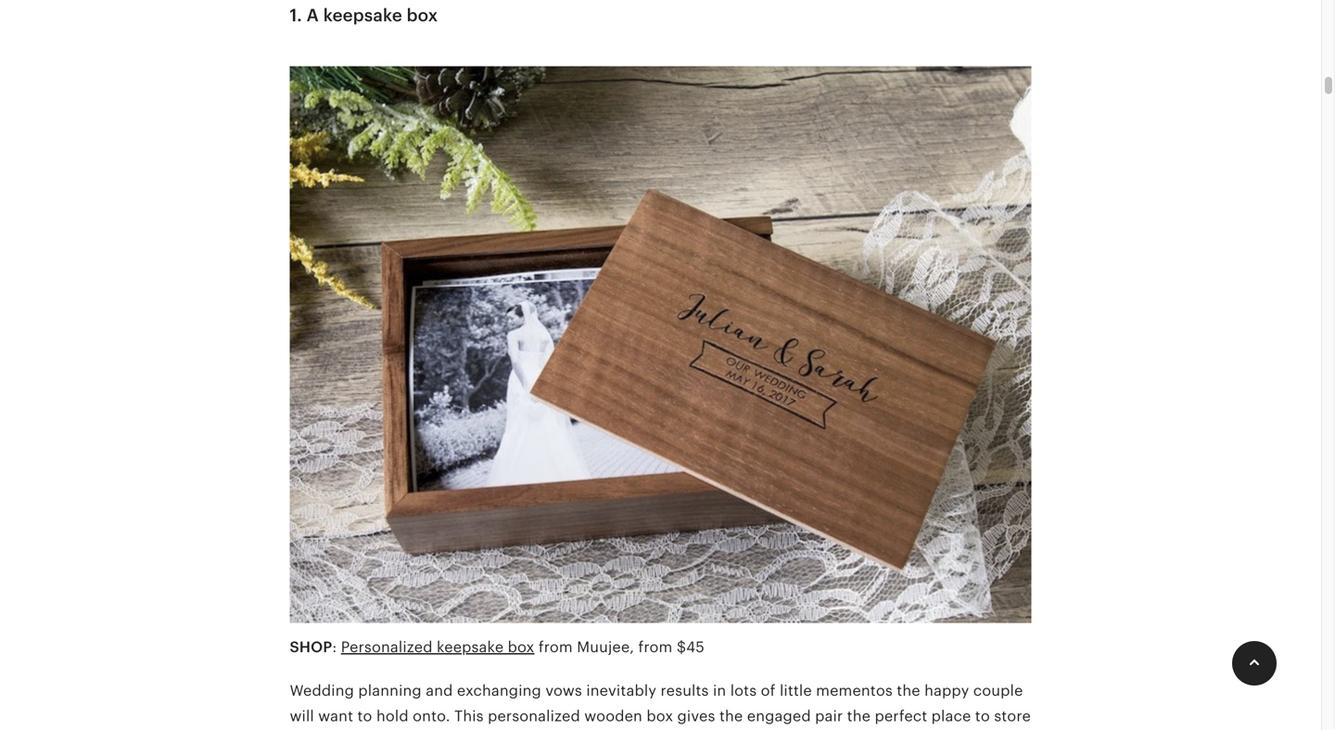 Task type: describe. For each thing, give the bounding box(es) containing it.
place
[[932, 708, 971, 725]]

perfect
[[875, 708, 928, 725]]

personalized
[[341, 639, 433, 656]]

little
[[780, 683, 812, 700]]

mementos
[[816, 683, 893, 700]]

2 to from the left
[[976, 708, 990, 725]]

1. a keepsake box
[[290, 6, 438, 25]]

in
[[713, 683, 727, 700]]

1 from from the left
[[539, 639, 573, 656]]

shop : personalized keepsake box from muujee, from $45
[[290, 639, 705, 656]]

1 horizontal spatial box
[[508, 639, 535, 656]]

0 horizontal spatial box
[[407, 6, 438, 25]]

1.
[[290, 6, 302, 25]]

inevitably
[[586, 683, 657, 700]]

:
[[332, 639, 337, 656]]

wedding
[[290, 683, 354, 700]]

exchanging
[[457, 683, 542, 700]]

vows
[[546, 683, 582, 700]]

couple
[[974, 683, 1023, 700]]

0 horizontal spatial the
[[720, 708, 743, 725]]

of
[[761, 683, 776, 700]]

2 from from the left
[[639, 639, 673, 656]]

will
[[290, 708, 314, 725]]



Task type: vqa. For each thing, say whether or not it's contained in the screenshot.
from
yes



Task type: locate. For each thing, give the bounding box(es) containing it.
the down in
[[720, 708, 743, 725]]

keepsake right a
[[323, 6, 402, 25]]

keepsake
[[323, 6, 402, 25], [437, 639, 504, 656]]

2 horizontal spatial the
[[897, 683, 921, 700]]

engaged
[[747, 708, 811, 725]]

personalized keepsake box link
[[341, 639, 535, 656]]

0 horizontal spatial from
[[539, 639, 573, 656]]

to
[[358, 708, 372, 725], [976, 708, 990, 725]]

planning
[[358, 683, 422, 700]]

muujee,
[[577, 639, 634, 656]]

this
[[454, 708, 484, 725]]

from up "vows"
[[539, 639, 573, 656]]

0 vertical spatial keepsake
[[323, 6, 402, 25]]

gives
[[678, 708, 716, 725]]

keepsake up exchanging
[[437, 639, 504, 656]]

shop
[[290, 639, 332, 656]]

to down the couple
[[976, 708, 990, 725]]

want
[[318, 708, 353, 725]]

from left $45
[[639, 639, 673, 656]]

the down mementos
[[847, 708, 871, 725]]

$45
[[677, 639, 705, 656]]

a
[[307, 6, 319, 25]]

0 horizontal spatial keepsake
[[323, 6, 402, 25]]

and
[[426, 683, 453, 700]]

box inside 'wedding planning and exchanging vows inevitably results in lots of little mementos the happy couple will want to hold onto. this personalized wooden box gives the engaged pair the perfect place to stor'
[[647, 708, 674, 725]]

1 vertical spatial keepsake
[[437, 639, 504, 656]]

happy
[[925, 683, 970, 700]]

a wooden keepsake box. image
[[290, 55, 1032, 635]]

onto.
[[413, 708, 450, 725]]

1 horizontal spatial to
[[976, 708, 990, 725]]

pair
[[815, 708, 843, 725]]

1 to from the left
[[358, 708, 372, 725]]

from
[[539, 639, 573, 656], [639, 639, 673, 656]]

2 horizontal spatial box
[[647, 708, 674, 725]]

the
[[897, 683, 921, 700], [720, 708, 743, 725], [847, 708, 871, 725]]

2 vertical spatial box
[[647, 708, 674, 725]]

hold
[[377, 708, 409, 725]]

1 vertical spatial box
[[508, 639, 535, 656]]

the up perfect
[[897, 683, 921, 700]]

lots
[[731, 683, 757, 700]]

1 horizontal spatial the
[[847, 708, 871, 725]]

wedding planning and exchanging vows inevitably results in lots of little mementos the happy couple will want to hold onto. this personalized wooden box gives the engaged pair the perfect place to stor
[[290, 683, 1031, 731]]

0 vertical spatial box
[[407, 6, 438, 25]]

wooden
[[585, 708, 643, 725]]

to left hold
[[358, 708, 372, 725]]

personalized
[[488, 708, 581, 725]]

1 horizontal spatial keepsake
[[437, 639, 504, 656]]

1 horizontal spatial from
[[639, 639, 673, 656]]

0 horizontal spatial to
[[358, 708, 372, 725]]

results
[[661, 683, 709, 700]]

box
[[407, 6, 438, 25], [508, 639, 535, 656], [647, 708, 674, 725]]



